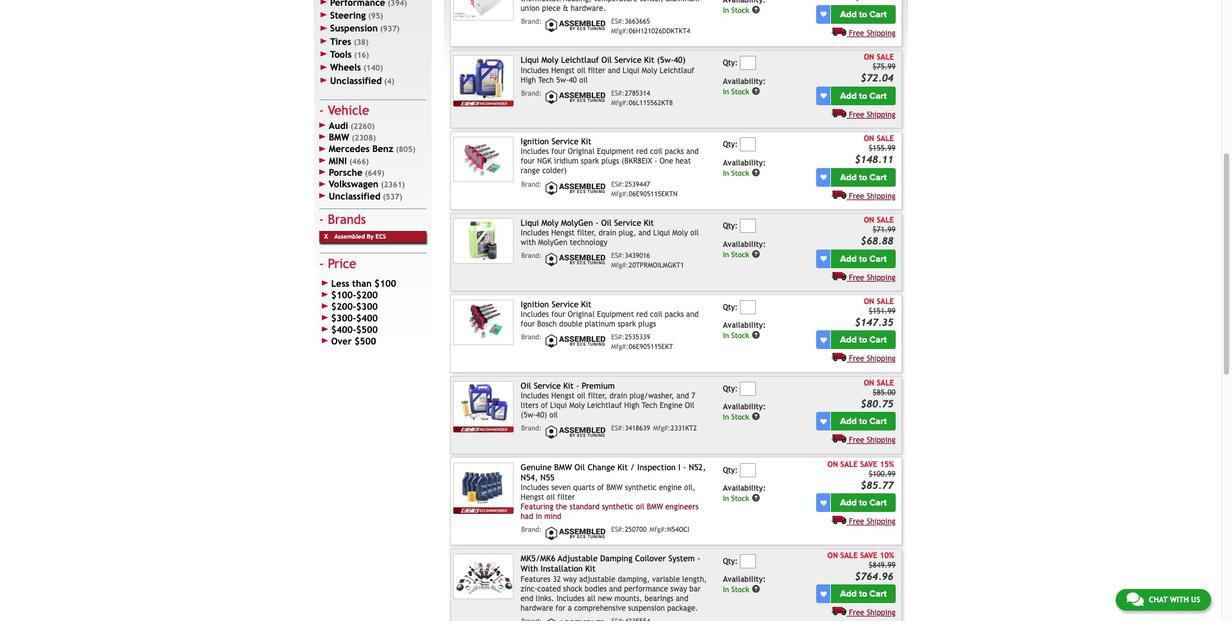 Task type: describe. For each thing, give the bounding box(es) containing it.
availability: for $764.96
[[723, 575, 766, 584]]

free shipping for $72.04
[[850, 110, 896, 119]]

(2260)
[[351, 122, 375, 131]]

than
[[352, 278, 372, 289]]

four up iridium
[[552, 147, 566, 156]]

ecs
[[376, 233, 386, 240]]

5w-
[[557, 75, 569, 84]]

on for $147.35
[[864, 297, 875, 306]]

high inside oil service kit - premium includes hengst oil filter, drain plug/washer, and 7 liters of liqui moly leichtlauf high tech engine oil (5w-40) oil
[[625, 401, 640, 410]]

genuine bmw oil change kit / inspection i - n52, n54, n55 includes seven quarts of bmw synthetic engine oil, hengst oil filter featuring the standard synthetic oil bmw engineers had in mind
[[521, 462, 706, 521]]

es#: for $80.75
[[612, 424, 625, 432]]

includes inside mk5/mk6 adjustable damping coilover system - with installation kit features 32 way adjustable damping, variable length, zinc-coated shock bodies and performance sway bar end links. includes all new mounts, bearings and hardware for a comprehensive suspension package.
[[557, 594, 585, 603]]

installation
[[541, 564, 583, 574]]

drain inside liqui moly molygen - oil service kit includes hengst filter, drain plug, and liqui moly oil with molygen technology
[[599, 229, 617, 238]]

wheels
[[330, 62, 361, 73]]

$849.99
[[869, 561, 896, 570]]

mfg#: inside es#: 2535339 mfg#: 06e905115ekt
[[612, 343, 629, 351]]

availability: for $85.77
[[723, 484, 766, 493]]

engine
[[660, 401, 683, 410]]

1 free from the top
[[850, 29, 865, 38]]

add to wish list image for $148.11
[[821, 174, 827, 180]]

in stock
[[723, 5, 750, 14]]

variable
[[653, 575, 680, 584]]

new
[[598, 594, 613, 603]]

adjustable
[[558, 554, 598, 563]]

unclassified inside steering (95) suspension (937) tires (38) tools (16) wheels (140) unclassified (4)
[[330, 75, 382, 86]]

add to cart button for $80.75
[[832, 412, 896, 431]]

suspension
[[330, 23, 378, 34]]

availability: for $68.88
[[723, 240, 766, 249]]

includes inside liqui moly molygen - oil service kit includes hengst filter, drain plug, and liqui moly oil with molygen technology
[[521, 229, 549, 238]]

filter inside 'genuine bmw oil change kit / inspection i - n52, n54, n55 includes seven quarts of bmw synthetic engine oil, hengst oil filter featuring the standard synthetic oil bmw engineers had in mind'
[[558, 493, 575, 502]]

es#250700 - n54oci - genuine bmw oil change kit / inspection i - n52, n54, n55 - includes seven quarts of bmw synthetic engine oil, hengst oil filter - assembled by ecs - bmw image
[[454, 462, 514, 508]]

range
[[521, 166, 540, 175]]

us
[[1192, 595, 1201, 604]]

bearings
[[645, 594, 674, 603]]

bmw down "genuine bmw oil change kit / inspection i - n52, n54, n55" link
[[607, 483, 623, 492]]

includes inside liqui moly leichtlauf oil service kit (5w-40) includes hengst oil filter and liqui moly leichtlauf high tech 5w-40 oil
[[521, 66, 549, 75]]

liqui up es#: 3439016 mfg#: 20tprmoilmgkt1
[[654, 229, 670, 238]]

free shipping for 10%
[[850, 609, 896, 617]]

filter inside liqui moly leichtlauf oil service kit (5w-40) includes hengst oil filter and liqui moly leichtlauf high tech 5w-40 oil
[[588, 66, 606, 75]]

0 vertical spatial synthetic
[[625, 483, 657, 492]]

cart for $80.75
[[870, 416, 887, 427]]

n54oci
[[668, 526, 690, 533]]

1 add to cart from the top
[[841, 9, 887, 20]]

es#2535339 - 06e905115ekt - ignition service kit - includes four original equipment red coil packs and four bosch double platinum spark plugs - assembled by ecs - audi volkswagen image
[[454, 300, 514, 345]]

es#3418639 - 2331kt2 -  oil service kit - premium  - includes hengst oil filter, drain plug/washer, and 7 liters of liqui moly leichtlauf high tech engine oil (5w-40) oil - assembled by ecs - audi image
[[454, 381, 514, 426]]

mfg#: for $148.11
[[612, 190, 629, 197]]

8 assembled by ecs - corporate logo image from the top
[[544, 617, 609, 621]]

(2308)
[[352, 134, 376, 143]]

- inside liqui moly molygen - oil service kit includes hengst filter, drain plug, and liqui moly oil with molygen technology
[[596, 218, 599, 228]]

$71.99
[[873, 225, 896, 234]]

bmw up n55
[[555, 462, 572, 472]]

free shipping image for 15%
[[832, 515, 847, 524]]

includes inside 'genuine bmw oil change kit / inspection i - n52, n54, n55 includes seven quarts of bmw synthetic engine oil, hengst oil filter featuring the standard synthetic oil bmw engineers had in mind'
[[521, 483, 549, 492]]

es#: 3439016 mfg#: 20tprmoilmgkt1
[[612, 252, 685, 269]]

shipping for 10%
[[867, 609, 896, 617]]

add to cart button for $68.88
[[832, 249, 896, 268]]

hengst inside 'genuine bmw oil change kit / inspection i - n52, n54, n55 includes seven quarts of bmw synthetic engine oil, hengst oil filter featuring the standard synthetic oil bmw engineers had in mind'
[[521, 493, 545, 502]]

for
[[556, 603, 566, 612]]

and inside ignition service kit includes four original equipment red coil packs and four ngk iridium spark plugs (bkr8eix - one heat range colder)
[[687, 147, 699, 156]]

ecs tuning recommends this product. image for $85.77
[[454, 508, 514, 514]]

had
[[521, 512, 534, 521]]

less than $100 link
[[319, 278, 427, 289]]

ignition service kit link for $147.35
[[521, 300, 592, 309]]

$400-
[[331, 324, 356, 335]]

2 question sign image from the top
[[752, 412, 761, 421]]

chat with us
[[1150, 595, 1201, 604]]

to for 10%
[[860, 589, 868, 600]]

free for 10%
[[850, 609, 865, 617]]

cart for $68.88
[[870, 253, 887, 264]]

plugs inside 'ignition service kit includes four original equipment red coil packs and four bosch double platinum spark plugs'
[[639, 320, 657, 329]]

moly inside oil service kit - premium includes hengst oil filter, drain plug/washer, and 7 liters of liqui moly leichtlauf high tech engine oil (5w-40) oil
[[570, 401, 585, 410]]

liqui up 2785314
[[623, 66, 640, 75]]

plugs inside ignition service kit includes four original equipment red coil packs and four ngk iridium spark plugs (bkr8eix - one heat range colder)
[[602, 157, 620, 166]]

1 add to cart button from the top
[[832, 5, 896, 24]]

(16)
[[354, 51, 369, 60]]

add to wish list image for $147.35
[[821, 337, 827, 343]]

es#: 250700 mfg#: n54oci
[[612, 526, 690, 533]]

stock for $85.77
[[732, 494, 750, 503]]

hengst inside oil service kit - premium includes hengst oil filter, drain plug/washer, and 7 liters of liqui moly leichtlauf high tech engine oil (5w-40) oil
[[552, 391, 575, 400]]

add to wish list image for 10%
[[821, 591, 827, 597]]

1 free shipping from the top
[[850, 29, 896, 38]]

$147.35
[[855, 316, 894, 328]]

free for $148.11
[[850, 192, 865, 201]]

double
[[559, 320, 583, 329]]

mk5/mk6 adjustable damping coilover system - with installation kit features 32 way adjustable damping, variable length, zinc-coated shock bodies and performance sway bar end links. includes all new mounts, bearings and hardware for a comprehensive suspension package.
[[521, 554, 707, 612]]

unclassified inside vehicle audi (2260) bmw (2308) mercedes benz (805) mini (466) porsche (649) volkswagen (2361) unclassified (537)
[[329, 190, 381, 201]]

plug/washer,
[[630, 391, 675, 400]]

1 add to wish list image from the top
[[821, 11, 827, 18]]

brands
[[328, 212, 366, 226]]

moly down colder)
[[542, 218, 559, 228]]

liqui right es#2785314 - 06l115562kt8 - liqui moly leichtlauf oil service kit (5w-40) - includes hengst oil filter and liqui moly leichtlauf high tech 5w-40 oil - assembled by ecs - audi volkswagen image
[[521, 55, 539, 65]]

bmw up es#: 250700 mfg#: n54oci
[[647, 503, 664, 512]]

sale for $147.35
[[877, 297, 895, 306]]

over $500 link
[[319, 335, 427, 347]]

kit inside oil service kit - premium includes hengst oil filter, drain plug/washer, and 7 liters of liqui moly leichtlauf high tech engine oil (5w-40) oil
[[564, 381, 574, 391]]

(95)
[[368, 12, 383, 21]]

shipping for 15%
[[867, 517, 896, 526]]

engineers
[[666, 503, 699, 512]]

way
[[564, 575, 577, 584]]

mfg#: for $85.77
[[650, 526, 667, 533]]

stock for $148.11
[[732, 168, 750, 177]]

n54,
[[521, 473, 538, 483]]

spark inside 'ignition service kit includes four original equipment red coil packs and four bosch double platinum spark plugs'
[[618, 320, 637, 329]]

premium
[[582, 381, 615, 391]]

service inside liqui moly molygen - oil service kit includes hengst filter, drain plug, and liqui moly oil with molygen technology
[[615, 218, 642, 228]]

benz
[[373, 143, 394, 154]]

kit inside 'ignition service kit includes four original equipment red coil packs and four bosch double platinum spark plugs'
[[582, 300, 592, 309]]

on for $764.96
[[828, 551, 839, 560]]

on for $72.04
[[864, 53, 875, 62]]

es#3439016 - 20tprmoilmgkt1 -  liqui moly molygen - oil service kit  - includes hengst filter, drain plug, and liqui moly oil with molygen technology - assembled by ecs - audi volkswagen image
[[454, 218, 514, 264]]

on sale save 15% $100.99 $85.77
[[828, 460, 896, 491]]

on sale save 10% $849.99 $764.96
[[828, 551, 896, 582]]

the
[[556, 503, 568, 512]]

assembled by ecs - corporate logo image for es#: 3418639 mfg#: 2331kt2
[[544, 424, 609, 440]]

original for ignition service kit includes four original equipment red coil packs and four ngk iridium spark plugs (bkr8eix - one heat range colder)
[[568, 147, 595, 156]]

shipping for $80.75
[[867, 436, 896, 445]]

four left bosch
[[521, 320, 535, 329]]

on for $148.11
[[864, 134, 875, 143]]

brand: for $80.75
[[522, 424, 542, 432]]

oil inside liqui moly leichtlauf oil service kit (5w-40) includes hengst oil filter and liqui moly leichtlauf high tech 5w-40 oil
[[602, 55, 612, 65]]

all
[[587, 594, 596, 603]]

to for 15%
[[860, 497, 868, 508]]

oil service kit - premium includes hengst oil filter, drain plug/washer, and 7 liters of liqui moly leichtlauf high tech engine oil (5w-40) oil
[[521, 381, 696, 420]]

assembled by ecs - corporate logo image for es#: 3439016 mfg#: 20tprmoilmgkt1
[[544, 252, 609, 268]]

length,
[[683, 575, 707, 584]]

oil,
[[685, 483, 696, 492]]

add for $68.88
[[841, 253, 857, 264]]

question sign image for $147.35
[[752, 331, 761, 340]]

inspection
[[638, 462, 676, 472]]

oil inside liqui moly molygen - oil service kit includes hengst filter, drain plug, and liqui moly oil with molygen technology
[[691, 229, 699, 238]]

liqui moly molygen - oil service kit link
[[521, 218, 655, 228]]

moly up 20tprmoilmgkt1
[[673, 229, 688, 238]]

mk5/mk6
[[521, 554, 556, 563]]

mfg#: for $72.04
[[612, 99, 629, 106]]

cart for 10%
[[870, 589, 887, 600]]

stock for $68.88
[[732, 250, 750, 259]]

service inside liqui moly leichtlauf oil service kit (5w-40) includes hengst oil filter and liqui moly leichtlauf high tech 5w-40 oil
[[615, 55, 642, 65]]

on sale $155.99 $148.11
[[855, 134, 896, 165]]

free shipping image for $148.11
[[832, 190, 847, 199]]

includes inside ignition service kit includes four original equipment red coil packs and four ngk iridium spark plugs (bkr8eix - one heat range colder)
[[521, 147, 549, 156]]

(805)
[[396, 145, 416, 154]]

kit inside liqui moly molygen - oil service kit includes hengst filter, drain plug, and liqui moly oil with molygen technology
[[644, 218, 655, 228]]

hengst inside liqui moly molygen - oil service kit includes hengst filter, drain plug, and liqui moly oil with molygen technology
[[552, 229, 575, 238]]

featuring
[[521, 503, 554, 512]]

add for 10%
[[841, 589, 857, 600]]

32
[[553, 575, 561, 584]]

plug,
[[619, 229, 637, 238]]

packs for ignition service kit includes four original equipment red coil packs and four ngk iridium spark plugs (bkr8eix - one heat range colder)
[[665, 147, 684, 156]]

add to cart for $147.35
[[841, 335, 887, 346]]

40) inside liqui moly leichtlauf oil service kit (5w-40) includes hengst oil filter and liqui moly leichtlauf high tech 5w-40 oil
[[674, 55, 686, 65]]

save for $85.77
[[861, 460, 878, 469]]

1 vertical spatial molygen
[[539, 238, 568, 247]]

$148.11
[[855, 153, 894, 165]]

5 assembled by ecs - corporate logo image from the top
[[544, 333, 609, 349]]

one
[[660, 157, 674, 166]]

cart for 15%
[[870, 497, 887, 508]]

(38)
[[354, 38, 369, 47]]

stock for $72.04
[[732, 87, 750, 96]]

mfg#: for $68.88
[[612, 261, 629, 269]]

0 vertical spatial leichtlauf
[[561, 55, 599, 65]]

sale for $72.04
[[877, 53, 895, 62]]

- inside oil service kit - premium includes hengst oil filter, drain plug/washer, and 7 liters of liqui moly leichtlauf high tech engine oil (5w-40) oil
[[577, 381, 580, 391]]

es#: 2785314 mfg#: 06l115562kt8
[[612, 89, 673, 106]]

(140)
[[364, 64, 383, 73]]

brands x assembled by ecs
[[325, 212, 386, 240]]

service for ignition service kit includes four original equipment red coil packs and four bosch double platinum spark plugs
[[552, 300, 579, 309]]

cart for $148.11
[[870, 172, 887, 183]]

2535339
[[625, 333, 651, 341]]

1 stock from the top
[[732, 5, 750, 14]]

(5w- inside oil service kit - premium includes hengst oil filter, drain plug/washer, and 7 liters of liqui moly leichtlauf high tech engine oil (5w-40) oil
[[521, 411, 536, 420]]

stock for $764.96
[[732, 585, 750, 594]]

technology
[[570, 238, 608, 247]]

sale for $148.11
[[877, 134, 895, 143]]

qty: for $72.04
[[723, 59, 738, 68]]

engine
[[659, 483, 682, 492]]

1 in from the top
[[723, 5, 730, 14]]

high inside liqui moly leichtlauf oil service kit (5w-40) includes hengst oil filter and liqui moly leichtlauf high tech 5w-40 oil
[[521, 75, 536, 84]]

1 free shipping image from the top
[[832, 27, 847, 36]]

1 vertical spatial leichtlauf
[[660, 66, 695, 75]]

in
[[536, 512, 542, 521]]

$100
[[375, 278, 396, 289]]

es#: 2539447 mfg#: 06e905115ektn
[[612, 180, 678, 197]]

es#: inside es#: 3663665 mfg#: 06h121026ddktkt4
[[612, 17, 625, 25]]

cart for $72.04
[[870, 90, 887, 101]]

shipping for $68.88
[[867, 273, 896, 282]]

x
[[325, 233, 328, 240]]

tools
[[330, 49, 352, 60]]

free shipping image for $72.04
[[832, 108, 847, 117]]

1 cart from the top
[[870, 9, 887, 20]]

free shipping image for $764.96
[[832, 607, 847, 616]]

free for $72.04
[[850, 110, 865, 119]]

bmw inside vehicle audi (2260) bmw (2308) mercedes benz (805) mini (466) porsche (649) volkswagen (2361) unclassified (537)
[[329, 132, 350, 143]]

coil for ignition service kit includes four original equipment red coil packs and four bosch double platinum spark plugs
[[650, 310, 663, 319]]

system
[[669, 554, 695, 563]]

1 add from the top
[[841, 9, 857, 20]]

question sign image for $148.11
[[752, 168, 761, 177]]

includes inside oil service kit - premium includes hengst oil filter, drain plug/washer, and 7 liters of liqui moly leichtlauf high tech engine oil (5w-40) oil
[[521, 391, 549, 400]]

less
[[331, 278, 350, 289]]

1 shipping from the top
[[867, 29, 896, 38]]

seven
[[552, 483, 571, 492]]

assembled
[[335, 233, 365, 240]]

availability: in stock for $80.75
[[723, 403, 766, 421]]

7
[[692, 391, 696, 400]]

on sale $85.00 $80.75
[[861, 378, 896, 409]]

free shipping for $148.11
[[850, 192, 896, 201]]

es#: inside es#: 2535339 mfg#: 06e905115ekt
[[612, 333, 625, 341]]

liters
[[521, 401, 539, 410]]

$100-$200 link
[[319, 289, 427, 301]]

audi
[[329, 120, 348, 131]]

kit inside liqui moly leichtlauf oil service kit (5w-40) includes hengst oil filter and liqui moly leichtlauf high tech 5w-40 oil
[[645, 55, 655, 65]]

availability: for $148.11
[[723, 158, 766, 167]]

availability: for $80.75
[[723, 403, 766, 411]]

price
[[328, 256, 357, 271]]

15%
[[880, 460, 895, 469]]

ngk
[[538, 157, 552, 166]]

(5w- inside liqui moly leichtlauf oil service kit (5w-40) includes hengst oil filter and liqui moly leichtlauf high tech 5w-40 oil
[[657, 55, 674, 65]]

add to cart button for $147.35
[[832, 331, 896, 349]]

ignition for ignition service kit includes four original equipment red coil packs and four bosch double platinum spark plugs
[[521, 300, 549, 309]]

2331kt2
[[671, 424, 697, 432]]

qty: for $85.77
[[723, 466, 738, 475]]

question sign image for $85.77
[[752, 494, 761, 503]]

and inside liqui moly leichtlauf oil service kit (5w-40) includes hengst oil filter and liqui moly leichtlauf high tech 5w-40 oil
[[608, 66, 621, 75]]

250700
[[625, 526, 647, 533]]

1 vertical spatial with
[[1171, 595, 1190, 604]]



Task type: locate. For each thing, give the bounding box(es) containing it.
save
[[861, 460, 878, 469], [861, 551, 878, 560]]

$400-$500 link
[[319, 324, 427, 335]]

1 vertical spatial ignition
[[521, 300, 549, 309]]

5 add to cart from the top
[[841, 335, 887, 346]]

1 vertical spatial tech
[[642, 401, 658, 410]]

4 qty: from the top
[[723, 303, 738, 312]]

to for $72.04
[[860, 90, 868, 101]]

0 vertical spatial with
[[521, 238, 536, 247]]

shipping for $147.35
[[867, 354, 896, 363]]

es#: 3663665 mfg#: 06h121026ddktkt4
[[612, 17, 691, 34]]

ignition inside 'ignition service kit includes four original equipment red coil packs and four bosch double platinum spark plugs'
[[521, 300, 549, 309]]

2 ignition service kit link from the top
[[521, 300, 592, 309]]

to for $148.11
[[860, 172, 868, 183]]

oil service kit - premium link
[[521, 381, 615, 391]]

assembled by ecs - corporate logo image down 40
[[544, 89, 609, 105]]

equipment inside ignition service kit includes four original equipment red coil packs and four ngk iridium spark plugs (bkr8eix - one heat range colder)
[[597, 147, 634, 156]]

moly up 5w- on the left of the page
[[542, 55, 559, 65]]

10%
[[880, 551, 895, 560]]

hengst inside liqui moly leichtlauf oil service kit (5w-40) includes hengst oil filter and liqui moly leichtlauf high tech 5w-40 oil
[[552, 66, 575, 75]]

8 add from the top
[[841, 589, 857, 600]]

6 es#: from the top
[[612, 424, 625, 432]]

oil inside liqui moly molygen - oil service kit includes hengst filter, drain plug, and liqui moly oil with molygen technology
[[602, 218, 612, 228]]

1 availability: in stock from the top
[[723, 77, 766, 96]]

includes up bosch
[[521, 310, 549, 319]]

question sign image for $68.88
[[752, 249, 761, 258]]

0 horizontal spatial spark
[[581, 157, 600, 166]]

filter, inside oil service kit - premium includes hengst oil filter, drain plug/washer, and 7 liters of liqui moly leichtlauf high tech engine oil (5w-40) oil
[[588, 391, 608, 400]]

6 shipping from the top
[[867, 436, 896, 445]]

sway
[[671, 584, 688, 593]]

ignition service kit link up iridium
[[521, 137, 592, 146]]

0 vertical spatial of
[[541, 401, 548, 410]]

1 save from the top
[[861, 460, 878, 469]]

includes up a
[[557, 594, 585, 603]]

4 question sign image from the top
[[752, 331, 761, 340]]

es#2785314 - 06l115562kt8 - liqui moly leichtlauf oil service kit (5w-40) - includes hengst oil filter and liqui moly leichtlauf high tech 5w-40 oil - assembled by ecs - audi volkswagen image
[[454, 55, 514, 101]]

06e905115ektn
[[629, 190, 678, 197]]

liqui down oil service kit - premium link
[[550, 401, 567, 410]]

1 vertical spatial ecs tuning recommends this product. image
[[454, 426, 514, 432]]

free shipping image
[[832, 108, 847, 117], [832, 271, 847, 280], [832, 434, 847, 443], [832, 607, 847, 616]]

1 horizontal spatial of
[[597, 483, 604, 492]]

1 question sign image from the top
[[752, 5, 761, 14]]

hardware
[[521, 603, 554, 612]]

packs inside 'ignition service kit includes four original equipment red coil packs and four bosch double platinum spark plugs'
[[665, 310, 684, 319]]

5 add from the top
[[841, 335, 857, 346]]

in for $85.77
[[723, 494, 730, 503]]

kit inside ignition service kit includes four original equipment red coil packs and four ngk iridium spark plugs (bkr8eix - one heat range colder)
[[582, 137, 592, 146]]

06h121026ddktkt4
[[629, 27, 691, 34]]

assembled by ecs - corporate logo image up adjustable
[[544, 526, 609, 542]]

service up the plug,
[[615, 218, 642, 228]]

filter down "liqui moly leichtlauf oil service kit (5w-40)" link
[[588, 66, 606, 75]]

red for ignition service kit includes four original equipment red coil packs and four ngk iridium spark plugs (bkr8eix - one heat range colder)
[[637, 147, 648, 156]]

3 ecs tuning recommends this product. image from the top
[[454, 508, 514, 514]]

oil
[[577, 66, 586, 75], [580, 75, 588, 84], [691, 229, 699, 238], [577, 391, 586, 400], [550, 411, 558, 420], [547, 493, 555, 502], [636, 503, 645, 512]]

availability: in stock for $68.88
[[723, 240, 766, 259]]

mfg#: down 2535339
[[612, 343, 629, 351]]

add to cart for $80.75
[[841, 416, 887, 427]]

- left the premium
[[577, 381, 580, 391]]

brand: for $85.77
[[522, 526, 542, 533]]

add to cart for 10%
[[841, 589, 887, 600]]

1 vertical spatial (5w-
[[521, 411, 536, 420]]

coil up one
[[650, 147, 663, 156]]

1 vertical spatial plugs
[[639, 320, 657, 329]]

free shipping for $80.75
[[850, 436, 896, 445]]

ecs tuning recommends this product. image for $80.75
[[454, 426, 514, 432]]

coil inside ignition service kit includes four original equipment red coil packs and four ngk iridium spark plugs (bkr8eix - one heat range colder)
[[650, 147, 663, 156]]

on inside on sale $75.99 $72.04
[[864, 53, 875, 62]]

es#: left 3418639
[[612, 424, 625, 432]]

2785314
[[625, 89, 651, 97]]

1 horizontal spatial with
[[1171, 595, 1190, 604]]

tech inside oil service kit - premium includes hengst oil filter, drain plug/washer, and 7 liters of liqui moly leichtlauf high tech engine oil (5w-40) oil
[[642, 401, 658, 410]]

to down $764.96
[[860, 589, 868, 600]]

7 in from the top
[[723, 494, 730, 503]]

add to cart for 15%
[[841, 497, 887, 508]]

4 cart from the top
[[870, 253, 887, 264]]

liqui moly molygen - oil service kit includes hengst filter, drain plug, and liqui moly oil with molygen technology
[[521, 218, 699, 247]]

(2361)
[[381, 180, 405, 189]]

cart up the $75.99 in the top right of the page
[[870, 9, 887, 20]]

of inside oil service kit - premium includes hengst oil filter, drain plug/washer, and 7 liters of liqui moly leichtlauf high tech engine oil (5w-40) oil
[[541, 401, 548, 410]]

4 availability: in stock from the top
[[723, 321, 766, 340]]

assembled by ecs - corporate logo image for es#: 2539447 mfg#: 06e905115ektn
[[544, 180, 609, 196]]

service inside oil service kit - premium includes hengst oil filter, drain plug/washer, and 7 liters of liqui moly leichtlauf high tech engine oil (5w-40) oil
[[534, 381, 561, 391]]

4 to from the top
[[860, 253, 868, 264]]

includes inside 'ignition service kit includes four original equipment red coil packs and four bosch double platinum spark plugs'
[[521, 310, 549, 319]]

free up on sale save 15% $100.99 $85.77
[[850, 436, 865, 445]]

2 stock from the top
[[732, 87, 750, 96]]

free shipping image
[[832, 27, 847, 36], [832, 190, 847, 199], [832, 353, 847, 362], [832, 515, 847, 524]]

0 vertical spatial question sign image
[[752, 5, 761, 14]]

free for $147.35
[[850, 354, 865, 363]]

bodies
[[585, 584, 607, 593]]

on up $151.99 in the right of the page
[[864, 297, 875, 306]]

add to cart button for $148.11
[[832, 168, 896, 187]]

of right the liters
[[541, 401, 548, 410]]

(649)
[[365, 169, 385, 178]]

free down $764.96
[[850, 609, 865, 617]]

service inside 'ignition service kit includes four original equipment red coil packs and four bosch double platinum spark plugs'
[[552, 300, 579, 309]]

5 free shipping from the top
[[850, 354, 896, 363]]

leichtlauf up 06l115562kt8
[[660, 66, 695, 75]]

7 assembled by ecs - corporate logo image from the top
[[544, 526, 609, 542]]

4 free from the top
[[850, 273, 865, 282]]

6 add to cart button from the top
[[832, 412, 896, 431]]

shipping up the $75.99 in the top right of the page
[[867, 29, 896, 38]]

in for $80.75
[[723, 413, 730, 421]]

1 vertical spatial packs
[[665, 310, 684, 319]]

8 stock from the top
[[732, 585, 750, 594]]

and inside oil service kit - premium includes hengst oil filter, drain plug/washer, and 7 liters of liqui moly leichtlauf high tech engine oil (5w-40) oil
[[677, 391, 690, 400]]

to down $72.04
[[860, 90, 868, 101]]

2 equipment from the top
[[597, 310, 634, 319]]

packs for ignition service kit includes four original equipment red coil packs and four bosch double platinum spark plugs
[[665, 310, 684, 319]]

add to cart down $764.96
[[841, 589, 887, 600]]

shipping up $151.99 in the right of the page
[[867, 273, 896, 282]]

2 vertical spatial add to wish list image
[[821, 500, 827, 506]]

1 vertical spatial add to wish list image
[[821, 418, 827, 425]]

- right i
[[684, 462, 687, 472]]

2 add to cart from the top
[[841, 90, 887, 101]]

to for $80.75
[[860, 416, 868, 427]]

features
[[521, 575, 551, 584]]

1 vertical spatial filter
[[558, 493, 575, 502]]

synthetic up 250700
[[602, 503, 634, 512]]

moly up 2785314
[[642, 66, 658, 75]]

and inside 'ignition service kit includes four original equipment red coil packs and four bosch double platinum spark plugs'
[[687, 310, 699, 319]]

oil
[[602, 55, 612, 65], [602, 218, 612, 228], [521, 381, 532, 391], [685, 401, 695, 410], [575, 462, 585, 472]]

liqui right es#3439016 - 20tprmoilmgkt1 -  liqui moly molygen - oil service kit  - includes hengst filter, drain plug, and liqui moly oil with molygen technology - assembled by ecs - audi volkswagen "image"
[[521, 218, 539, 228]]

add for 15%
[[841, 497, 857, 508]]

0 horizontal spatial with
[[521, 238, 536, 247]]

es#: inside the es#: 2785314 mfg#: 06l115562kt8
[[612, 89, 625, 97]]

add to cart for $72.04
[[841, 90, 887, 101]]

filter
[[588, 66, 606, 75], [558, 493, 575, 502]]

1 red from the top
[[637, 147, 648, 156]]

0 vertical spatial (5w-
[[657, 55, 674, 65]]

2 save from the top
[[861, 551, 878, 560]]

coil
[[650, 147, 663, 156], [650, 310, 663, 319]]

leichtlauf inside oil service kit - premium includes hengst oil filter, drain plug/washer, and 7 liters of liqui moly leichtlauf high tech engine oil (5w-40) oil
[[588, 401, 622, 410]]

(bkr8eix
[[622, 157, 653, 166]]

drain inside oil service kit - premium includes hengst oil filter, drain plug/washer, and 7 liters of liqui moly leichtlauf high tech engine oil (5w-40) oil
[[610, 391, 628, 400]]

1 vertical spatial unclassified
[[329, 190, 381, 201]]

free shipping for $147.35
[[850, 354, 896, 363]]

sale up $151.99 in the right of the page
[[877, 297, 895, 306]]

assembled by ecs - corporate logo image for es#: 3663665 mfg#: 06h121026ddktkt4
[[544, 17, 609, 33]]

4 stock from the top
[[732, 250, 750, 259]]

assembled by ecs - corporate logo image down colder)
[[544, 180, 609, 196]]

ignition service kit includes four original equipment red coil packs and four ngk iridium spark plugs (bkr8eix - one heat range colder)
[[521, 137, 699, 175]]

tech
[[539, 75, 554, 84], [642, 401, 658, 410]]

add to cart down $80.75
[[841, 416, 887, 427]]

mfg#: down 3663665
[[612, 27, 629, 34]]

on inside on sale save 10% $849.99 $764.96
[[828, 551, 839, 560]]

platinum
[[585, 320, 616, 329]]

in for $148.11
[[723, 168, 730, 177]]

filter up the
[[558, 493, 575, 502]]

add to cart button for 10%
[[832, 585, 896, 603]]

sale inside on sale $155.99 $148.11
[[877, 134, 895, 143]]

2 add from the top
[[841, 90, 857, 101]]

7 brand: from the top
[[522, 526, 542, 533]]

less than $100 $100-$200 $200-$300 $300-$400 $400-$500 over $500
[[331, 278, 396, 346]]

4 brand: from the top
[[522, 252, 542, 259]]

red
[[637, 147, 648, 156], [637, 310, 648, 319]]

1 vertical spatial filter,
[[588, 391, 608, 400]]

cart down $764.96
[[870, 589, 887, 600]]

sale for $85.77
[[841, 460, 858, 469]]

3 question sign image from the top
[[752, 249, 761, 258]]

cart down $85.77
[[870, 497, 887, 508]]

1 vertical spatial red
[[637, 310, 648, 319]]

- inside ignition service kit includes four original equipment red coil packs and four ngk iridium spark plugs (bkr8eix - one heat range colder)
[[655, 157, 658, 166]]

comments image
[[1127, 592, 1145, 607]]

mfg#: inside the es#: 2785314 mfg#: 06l115562kt8
[[612, 99, 629, 106]]

3 add to wish list image from the top
[[821, 500, 827, 506]]

7 qty: from the top
[[723, 557, 738, 566]]

cart down $147.35 at the bottom
[[870, 335, 887, 346]]

leichtlauf up 40
[[561, 55, 599, 65]]

stock for $80.75
[[732, 413, 750, 421]]

1 ecs tuning recommends this product. image from the top
[[454, 101, 514, 107]]

7 es#: from the top
[[612, 526, 625, 533]]

free down $85.77
[[850, 517, 865, 526]]

1 horizontal spatial (5w-
[[657, 55, 674, 65]]

steering (95) suspension (937) tires (38) tools (16) wheels (140) unclassified (4)
[[330, 10, 400, 86]]

add to wish list image for $72.04
[[821, 93, 827, 99]]

brand: for $68.88
[[522, 252, 542, 259]]

includes up ngk
[[521, 147, 549, 156]]

3 free shipping image from the top
[[832, 434, 847, 443]]

mfg#: left 2331kt2
[[654, 424, 671, 432]]

liqui inside oil service kit - premium includes hengst oil filter, drain plug/washer, and 7 liters of liqui moly leichtlauf high tech engine oil (5w-40) oil
[[550, 401, 567, 410]]

on up $85.00
[[864, 378, 875, 387]]

bar
[[690, 584, 701, 593]]

3 add to cart from the top
[[841, 172, 887, 183]]

filter, inside liqui moly molygen - oil service kit includes hengst filter, drain plug, and liqui moly oil with molygen technology
[[577, 229, 597, 238]]

06l115562kt8
[[629, 99, 673, 106]]

sale inside on sale $85.00 $80.75
[[877, 378, 895, 387]]

es#2539447 - 06e905115ektn -  ignition service kit - includes four original equipment red coil packs and four ngk iridium spark plugs (bkr8eix - one heat range colder) - assembled by ecs - audi volkswagen image
[[454, 137, 514, 182]]

5 availability: in stock from the top
[[723, 403, 766, 421]]

1 horizontal spatial high
[[625, 401, 640, 410]]

shipping
[[867, 29, 896, 38], [867, 110, 896, 119], [867, 192, 896, 201], [867, 273, 896, 282], [867, 354, 896, 363], [867, 436, 896, 445], [867, 517, 896, 526], [867, 609, 896, 617]]

ignition service kit includes four original equipment red coil packs and four bosch double platinum spark plugs
[[521, 300, 699, 329]]

red inside ignition service kit includes four original equipment red coil packs and four ngk iridium spark plugs (bkr8eix - one heat range colder)
[[637, 147, 648, 156]]

red up 2535339
[[637, 310, 648, 319]]

add to cart
[[841, 9, 887, 20], [841, 90, 887, 101], [841, 172, 887, 183], [841, 253, 887, 264], [841, 335, 887, 346], [841, 416, 887, 427], [841, 497, 887, 508], [841, 589, 887, 600]]

free up on sale $75.99 $72.04 at the top right of the page
[[850, 29, 865, 38]]

to down $80.75
[[860, 416, 868, 427]]

ecs tuning recommends this product. image
[[454, 101, 514, 107], [454, 426, 514, 432], [454, 508, 514, 514]]

$500
[[356, 324, 378, 335], [355, 335, 376, 346]]

hengst up 5w- on the left of the page
[[552, 66, 575, 75]]

add to cart down $85.77
[[841, 497, 887, 508]]

cart down $148.11
[[870, 172, 887, 183]]

0 vertical spatial ignition service kit link
[[521, 137, 592, 146]]

high left 5w- on the left of the page
[[521, 75, 536, 84]]

1 coil from the top
[[650, 147, 663, 156]]

0 vertical spatial drain
[[599, 229, 617, 238]]

4 add to cart from the top
[[841, 253, 887, 264]]

chat with us link
[[1116, 589, 1212, 611]]

5 stock from the top
[[732, 331, 750, 340]]

1 es#: from the top
[[612, 17, 625, 25]]

zinc-
[[521, 584, 538, 593]]

3 add to wish list image from the top
[[821, 255, 827, 262]]

0 horizontal spatial high
[[521, 75, 536, 84]]

service up iridium
[[552, 137, 579, 146]]

assembled by ecs - corporate logo image
[[544, 17, 609, 33], [544, 89, 609, 105], [544, 180, 609, 196], [544, 252, 609, 268], [544, 333, 609, 349], [544, 424, 609, 440], [544, 526, 609, 542], [544, 617, 609, 621]]

3 es#: from the top
[[612, 180, 625, 188]]

1 horizontal spatial 40)
[[674, 55, 686, 65]]

four up bosch
[[552, 310, 566, 319]]

oil inside 'genuine bmw oil change kit / inspection i - n52, n54, n55 includes seven quarts of bmw synthetic engine oil, hengst oil filter featuring the standard synthetic oil bmw engineers had in mind'
[[575, 462, 585, 472]]

1 assembled by ecs - corporate logo image from the top
[[544, 17, 609, 33]]

40) inside oil service kit - premium includes hengst oil filter, drain plug/washer, and 7 liters of liqui moly leichtlauf high tech engine oil (5w-40) oil
[[536, 411, 547, 420]]

mfg#: for $80.75
[[654, 424, 671, 432]]

8 shipping from the top
[[867, 609, 896, 617]]

question sign image for $72.04
[[752, 86, 761, 95]]

add for $147.35
[[841, 335, 857, 346]]

genuine bmw oil change kit / inspection i - n52, n54, n55 link
[[521, 462, 706, 483]]

plugs up 2535339
[[639, 320, 657, 329]]

- up technology
[[596, 218, 599, 228]]

spark inside ignition service kit includes four original equipment red coil packs and four ngk iridium spark plugs (bkr8eix - one heat range colder)
[[581, 157, 600, 166]]

chat
[[1150, 595, 1168, 604]]

spark
[[581, 157, 600, 166], [618, 320, 637, 329]]

drain left the plug,
[[599, 229, 617, 238]]

1 vertical spatial ignition service kit link
[[521, 300, 592, 309]]

on inside on sale $85.00 $80.75
[[864, 378, 875, 387]]

on left 10%
[[828, 551, 839, 560]]

by
[[367, 233, 374, 240]]

mfg#:
[[612, 27, 629, 34], [612, 99, 629, 106], [612, 190, 629, 197], [612, 261, 629, 269], [612, 343, 629, 351], [654, 424, 671, 432], [650, 526, 667, 533]]

2 qty: from the top
[[723, 140, 738, 149]]

free for 15%
[[850, 517, 865, 526]]

on for $85.77
[[828, 460, 839, 469]]

1 horizontal spatial tech
[[642, 401, 658, 410]]

1 vertical spatial synthetic
[[602, 503, 634, 512]]

0 vertical spatial red
[[637, 147, 648, 156]]

ignition
[[521, 137, 549, 146], [521, 300, 549, 309]]

add to wish list image
[[821, 11, 827, 18], [821, 174, 827, 180], [821, 255, 827, 262], [821, 337, 827, 343], [821, 591, 827, 597]]

save inside on sale save 15% $100.99 $85.77
[[861, 460, 878, 469]]

cart down $80.75
[[870, 416, 887, 427]]

1 vertical spatial equipment
[[597, 310, 634, 319]]

1 original from the top
[[568, 147, 595, 156]]

4 in from the top
[[723, 250, 730, 259]]

on up $155.99
[[864, 134, 875, 143]]

equipment up (bkr8eix
[[597, 147, 634, 156]]

$68.88
[[861, 235, 894, 246]]

availability: in stock for $764.96
[[723, 575, 766, 594]]

qty: for $147.35
[[723, 303, 738, 312]]

packs inside ignition service kit includes four original equipment red coil packs and four ngk iridium spark plugs (bkr8eix - one heat range colder)
[[665, 147, 684, 156]]

mfg#: inside es#: 3439016 mfg#: 20tprmoilmgkt1
[[612, 261, 629, 269]]

2 availability: from the top
[[723, 158, 766, 167]]

1 free shipping image from the top
[[832, 108, 847, 117]]

0 vertical spatial 40)
[[674, 55, 686, 65]]

porsche
[[329, 167, 363, 178]]

5 to from the top
[[860, 335, 868, 346]]

on for $68.88
[[864, 216, 875, 225]]

$300-$400 link
[[319, 312, 427, 324]]

question sign image
[[752, 5, 761, 14], [752, 412, 761, 421]]

5 qty: from the top
[[723, 384, 738, 393]]

2 original from the top
[[568, 310, 595, 319]]

0 vertical spatial packs
[[665, 147, 684, 156]]

includes
[[521, 66, 549, 75], [521, 147, 549, 156], [521, 229, 549, 238], [521, 310, 549, 319], [521, 391, 549, 400], [521, 483, 549, 492], [557, 594, 585, 603]]

sale inside on sale $75.99 $72.04
[[877, 53, 895, 62]]

sale inside on sale save 15% $100.99 $85.77
[[841, 460, 858, 469]]

es#: left 2785314
[[612, 89, 625, 97]]

es#: for $72.04
[[612, 89, 625, 97]]

6 cart from the top
[[870, 416, 887, 427]]

7 free from the top
[[850, 517, 865, 526]]

hengst up featuring
[[521, 493, 545, 502]]

packs
[[665, 147, 684, 156], [665, 310, 684, 319]]

ignition service kit link for $148.11
[[521, 137, 592, 146]]

add for $72.04
[[841, 90, 857, 101]]

change
[[588, 462, 615, 472]]

tech left 5w- on the left of the page
[[539, 75, 554, 84]]

7 add to cart button from the top
[[832, 494, 896, 512]]

availability:
[[723, 77, 766, 86], [723, 158, 766, 167], [723, 240, 766, 249], [723, 321, 766, 330], [723, 403, 766, 411], [723, 484, 766, 493], [723, 575, 766, 584]]

6 add from the top
[[841, 416, 857, 427]]

question sign image for $764.96
[[752, 585, 761, 594]]

shipping for $72.04
[[867, 110, 896, 119]]

5 availability: from the top
[[723, 403, 766, 411]]

0 vertical spatial spark
[[581, 157, 600, 166]]

- right system on the right bottom
[[698, 554, 701, 563]]

add to wish list image for $85.77
[[821, 500, 827, 506]]

tech down plug/washer,
[[642, 401, 658, 410]]

availability: in stock for $148.11
[[723, 158, 766, 177]]

end
[[521, 594, 534, 603]]

6 to from the top
[[860, 416, 868, 427]]

$72.04
[[861, 72, 894, 84]]

6 availability: in stock from the top
[[723, 484, 766, 503]]

$75.99
[[873, 62, 896, 71]]

es#4335554 - 003980lb02kt - mk5/mk6 adjustable damping coilover system - with installation kit - features 32 way adjustable damping, variable length, zinc-coated shock bodies and performance sway bar end links. includes all new mounts, bearings and hardware for a comprehensive suspension package. - assembled by ecs - audi volkswagen image
[[454, 554, 514, 599]]

2 availability: in stock from the top
[[723, 158, 766, 177]]

equipment
[[597, 147, 634, 156], [597, 310, 634, 319]]

service for ignition service kit includes four original equipment red coil packs and four ngk iridium spark plugs (bkr8eix - one heat range colder)
[[552, 137, 579, 146]]

question sign image
[[752, 86, 761, 95], [752, 168, 761, 177], [752, 249, 761, 258], [752, 331, 761, 340], [752, 494, 761, 503], [752, 585, 761, 594]]

package.
[[668, 603, 699, 612]]

0 vertical spatial save
[[861, 460, 878, 469]]

6 add to cart from the top
[[841, 416, 887, 427]]

es#: inside es#: 3439016 mfg#: 20tprmoilmgkt1
[[612, 252, 625, 259]]

on up the $75.99 in the top right of the page
[[864, 53, 875, 62]]

mfg#: inside es#: 3663665 mfg#: 06h121026ddktkt4
[[612, 27, 629, 34]]

on inside on sale save 15% $100.99 $85.77
[[828, 460, 839, 469]]

3 free shipping from the top
[[850, 192, 896, 201]]

cart down the '$68.88'
[[870, 253, 887, 264]]

mfg#: inside the es#: 2539447 mfg#: 06e905115ektn
[[612, 190, 629, 197]]

ignition inside ignition service kit includes four original equipment red coil packs and four ngk iridium spark plugs (bkr8eix - one heat range colder)
[[521, 137, 549, 146]]

1 availability: from the top
[[723, 77, 766, 86]]

coil for ignition service kit includes four original equipment red coil packs and four ngk iridium spark plugs (bkr8eix - one heat range colder)
[[650, 147, 663, 156]]

to down $147.35 at the bottom
[[860, 335, 868, 346]]

on sale $151.99 $147.35
[[855, 297, 896, 328]]

(5w- down the 06h121026ddktkt4
[[657, 55, 674, 65]]

sale up $764.96
[[841, 551, 858, 560]]

sale up the $75.99 in the top right of the page
[[877, 53, 895, 62]]

in for $72.04
[[723, 87, 730, 96]]

red inside 'ignition service kit includes four original equipment red coil packs and four bosch double platinum spark plugs'
[[637, 310, 648, 319]]

4 add to cart button from the top
[[832, 249, 896, 268]]

3 cart from the top
[[870, 172, 887, 183]]

equipment for ignition service kit includes four original equipment red coil packs and four ngk iridium spark plugs (bkr8eix - one heat range colder)
[[597, 147, 634, 156]]

5 cart from the top
[[870, 335, 887, 346]]

liqui
[[521, 55, 539, 65], [623, 66, 640, 75], [521, 218, 539, 228], [654, 229, 670, 238], [550, 401, 567, 410]]

7 cart from the top
[[870, 497, 887, 508]]

on sale $71.99 $68.88
[[861, 216, 896, 246]]

0 horizontal spatial 40)
[[536, 411, 547, 420]]

0 horizontal spatial of
[[541, 401, 548, 410]]

ecs tuning recommends this product. image up es#2539447 - 06e905115ektn -  ignition service kit - includes four original equipment red coil packs and four ngk iridium spark plugs (bkr8eix - one heat range colder) - assembled by ecs - audi volkswagen image
[[454, 101, 514, 107]]

on left 15%
[[828, 460, 839, 469]]

0 vertical spatial plugs
[[602, 157, 620, 166]]

add to cart button down $72.04
[[832, 86, 896, 105]]

0 vertical spatial equipment
[[597, 147, 634, 156]]

0 vertical spatial coil
[[650, 147, 663, 156]]

kit inside mk5/mk6 adjustable damping coilover system - with installation kit features 32 way adjustable damping, variable length, zinc-coated shock bodies and performance sway bar end links. includes all new mounts, bearings and hardware for a comprehensive suspension package.
[[586, 564, 596, 574]]

1 brand: from the top
[[522, 17, 542, 25]]

free down $147.35 at the bottom
[[850, 354, 865, 363]]

5 brand: from the top
[[522, 333, 542, 341]]

free for $80.75
[[850, 436, 865, 445]]

to down $85.77
[[860, 497, 868, 508]]

hengst down oil service kit - premium link
[[552, 391, 575, 400]]

2 ecs tuning recommends this product. image from the top
[[454, 426, 514, 432]]

hengst
[[552, 66, 575, 75], [552, 229, 575, 238], [552, 391, 575, 400], [521, 493, 545, 502]]

0 vertical spatial high
[[521, 75, 536, 84]]

3 assembled by ecs - corporate logo image from the top
[[544, 180, 609, 196]]

2 free shipping image from the top
[[832, 271, 847, 280]]

on inside on sale $71.99 $68.88
[[864, 216, 875, 225]]

free shipping image for $68.88
[[832, 271, 847, 280]]

assembled by ecs - corporate logo image down technology
[[544, 252, 609, 268]]

availability: for $72.04
[[723, 77, 766, 86]]

es#: inside the es#: 2539447 mfg#: 06e905115ektn
[[612, 180, 625, 188]]

original for ignition service kit includes four original equipment red coil packs and four bosch double platinum spark plugs
[[568, 310, 595, 319]]

to down the '$68.88'
[[860, 253, 868, 264]]

add to cart down $72.04
[[841, 90, 887, 101]]

$764.96
[[855, 570, 894, 582]]

add to wish list image for $80.75
[[821, 418, 827, 425]]

sale
[[877, 53, 895, 62], [877, 134, 895, 143], [877, 216, 895, 225], [877, 297, 895, 306], [877, 378, 895, 387], [841, 460, 858, 469], [841, 551, 858, 560]]

assembled by ecs - corporate logo image up "liqui moly leichtlauf oil service kit (5w-40)" link
[[544, 17, 609, 33]]

1 vertical spatial of
[[597, 483, 604, 492]]

None text field
[[741, 137, 757, 152], [741, 463, 757, 477], [741, 554, 757, 568], [741, 137, 757, 152], [741, 463, 757, 477], [741, 554, 757, 568]]

sale for $68.88
[[877, 216, 895, 225]]

red up (bkr8eix
[[637, 147, 648, 156]]

es#: left 2535339
[[612, 333, 625, 341]]

- inside 'genuine bmw oil change kit / inspection i - n52, n54, n55 includes seven quarts of bmw synthetic engine oil, hengst oil filter featuring the standard synthetic oil bmw engineers had in mind'
[[684, 462, 687, 472]]

$300
[[356, 301, 378, 312]]

iridium
[[554, 157, 579, 166]]

colder)
[[543, 166, 567, 175]]

original inside 'ignition service kit includes four original equipment red coil packs and four bosch double platinum spark plugs'
[[568, 310, 595, 319]]

0 vertical spatial unclassified
[[330, 75, 382, 86]]

sale inside on sale save 10% $849.99 $764.96
[[841, 551, 858, 560]]

1 ignition service kit link from the top
[[521, 137, 592, 146]]

kit inside 'genuine bmw oil change kit / inspection i - n52, n54, n55 includes seven quarts of bmw synthetic engine oil, hengst oil filter featuring the standard synthetic oil bmw engineers had in mind'
[[618, 462, 628, 472]]

add to cart button for 15%
[[832, 494, 896, 512]]

1 to from the top
[[860, 9, 868, 20]]

and inside liqui moly molygen - oil service kit includes hengst filter, drain plug, and liqui moly oil with molygen technology
[[639, 229, 651, 238]]

0 horizontal spatial tech
[[539, 75, 554, 84]]

equipment for ignition service kit includes four original equipment red coil packs and four bosch double platinum spark plugs
[[597, 310, 634, 319]]

i
[[679, 462, 681, 472]]

molygen up technology
[[561, 218, 593, 228]]

unclassified down wheels
[[330, 75, 382, 86]]

1 vertical spatial save
[[861, 551, 878, 560]]

- inside mk5/mk6 adjustable damping coilover system - with installation kit features 32 way adjustable damping, variable length, zinc-coated shock bodies and performance sway bar end links. includes all new mounts, bearings and hardware for a comprehensive suspension package.
[[698, 554, 701, 563]]

red for ignition service kit includes four original equipment red coil packs and four bosch double platinum spark plugs
[[637, 310, 648, 319]]

3 add to cart button from the top
[[832, 168, 896, 187]]

drain
[[599, 229, 617, 238], [610, 391, 628, 400]]

1 equipment from the top
[[597, 147, 634, 156]]

$200-$300 link
[[319, 301, 427, 312]]

6 free from the top
[[850, 436, 865, 445]]

2 to from the top
[[860, 90, 868, 101]]

2 vertical spatial ecs tuning recommends this product. image
[[454, 508, 514, 514]]

1 horizontal spatial filter
[[588, 66, 606, 75]]

0 vertical spatial molygen
[[561, 218, 593, 228]]

5 question sign image from the top
[[752, 494, 761, 503]]

save inside on sale save 10% $849.99 $764.96
[[861, 551, 878, 560]]

add to cart button down $85.77
[[832, 494, 896, 512]]

original inside ignition service kit includes four original equipment red coil packs and four ngk iridium spark plugs (bkr8eix - one heat range colder)
[[568, 147, 595, 156]]

0 vertical spatial ignition
[[521, 137, 549, 146]]

1 vertical spatial coil
[[650, 310, 663, 319]]

None text field
[[741, 56, 757, 70], [741, 219, 757, 233], [741, 300, 757, 314], [741, 382, 757, 396], [741, 56, 757, 70], [741, 219, 757, 233], [741, 300, 757, 314], [741, 382, 757, 396]]

1 vertical spatial $500
[[355, 335, 376, 346]]

qty: for $148.11
[[723, 140, 738, 149]]

2 vertical spatial leichtlauf
[[588, 401, 622, 410]]

1 vertical spatial question sign image
[[752, 412, 761, 421]]

0 horizontal spatial plugs
[[602, 157, 620, 166]]

es#: for $68.88
[[612, 252, 625, 259]]

2 shipping from the top
[[867, 110, 896, 119]]

packs up 06e905115ekt
[[665, 310, 684, 319]]

1 vertical spatial original
[[568, 310, 595, 319]]

(537)
[[383, 192, 403, 201]]

in for $147.35
[[723, 331, 730, 340]]

7 free shipping from the top
[[850, 517, 896, 526]]

(937)
[[380, 25, 400, 34]]

ignition service kit link up bosch
[[521, 300, 592, 309]]

4 assembled by ecs - corporate logo image from the top
[[544, 252, 609, 268]]

0 vertical spatial $500
[[356, 324, 378, 335]]

0 vertical spatial tech
[[539, 75, 554, 84]]

drain down the premium
[[610, 391, 628, 400]]

5 es#: from the top
[[612, 333, 625, 341]]

includes right es#2785314 - 06l115562kt8 - liqui moly leichtlauf oil service kit (5w-40) - includes hengst oil filter and liqui moly leichtlauf high tech 5w-40 oil - assembled by ecs - audi volkswagen image
[[521, 66, 549, 75]]

four up range
[[521, 157, 535, 166]]

0 vertical spatial filter
[[588, 66, 606, 75]]

es#: 3418639 mfg#: 2331kt2
[[612, 424, 697, 432]]

to for $68.88
[[860, 253, 868, 264]]

0 vertical spatial add to wish list image
[[821, 93, 827, 99]]

service for oil service kit - premium includes hengst oil filter, drain plug/washer, and 7 liters of liqui moly leichtlauf high tech engine oil (5w-40) oil
[[534, 381, 561, 391]]

4 add from the top
[[841, 253, 857, 264]]

kit
[[645, 55, 655, 65], [582, 137, 592, 146], [644, 218, 655, 228], [582, 300, 592, 309], [564, 381, 574, 391], [618, 462, 628, 472], [586, 564, 596, 574]]

1 vertical spatial high
[[625, 401, 640, 410]]

plugs
[[602, 157, 620, 166], [639, 320, 657, 329]]

shipping up 10%
[[867, 517, 896, 526]]

4 free shipping from the top
[[850, 273, 896, 282]]

0 vertical spatial filter,
[[577, 229, 597, 238]]

save for $764.96
[[861, 551, 878, 560]]

availability: for $147.35
[[723, 321, 766, 330]]

leichtlauf down the premium
[[588, 401, 622, 410]]

8 to from the top
[[860, 589, 868, 600]]

free up on sale $155.99 $148.11
[[850, 110, 865, 119]]

on inside on sale $155.99 $148.11
[[864, 134, 875, 143]]

on inside on sale $151.99 $147.35
[[864, 297, 875, 306]]

6 availability: from the top
[[723, 484, 766, 493]]

(5w- down the liters
[[521, 411, 536, 420]]

mercedes
[[329, 143, 370, 154]]

1 vertical spatial spark
[[618, 320, 637, 329]]

8 add to cart from the top
[[841, 589, 887, 600]]

of inside 'genuine bmw oil change kit / inspection i - n52, n54, n55 includes seven quarts of bmw synthetic engine oil, hengst oil filter featuring the standard synthetic oil bmw engineers had in mind'
[[597, 483, 604, 492]]

with inside liqui moly molygen - oil service kit includes hengst filter, drain plug, and liqui moly oil with molygen technology
[[521, 238, 536, 247]]

40
[[569, 75, 577, 84]]

0 vertical spatial ecs tuning recommends this product. image
[[454, 101, 514, 107]]

mind
[[545, 512, 562, 521]]

n55
[[541, 473, 555, 483]]

1 vertical spatial 40)
[[536, 411, 547, 420]]

0 vertical spatial original
[[568, 147, 595, 156]]

hengst down liqui moly molygen - oil service kit link on the top of the page
[[552, 229, 575, 238]]

sale inside on sale $151.99 $147.35
[[877, 297, 895, 306]]

qty: for $80.75
[[723, 384, 738, 393]]

add to wish list image for $68.88
[[821, 255, 827, 262]]

on for $80.75
[[864, 378, 875, 387]]

/
[[631, 462, 635, 472]]

stock
[[732, 5, 750, 14], [732, 87, 750, 96], [732, 168, 750, 177], [732, 250, 750, 259], [732, 331, 750, 340], [732, 413, 750, 421], [732, 494, 750, 503], [732, 585, 750, 594]]

links.
[[536, 594, 555, 603]]

sale inside on sale $71.99 $68.88
[[877, 216, 895, 225]]

availability: in stock for $147.35
[[723, 321, 766, 340]]

bosch
[[538, 320, 557, 329]]

includes right es#3439016 - 20tprmoilmgkt1 -  liqui moly molygen - oil service kit  - includes hengst filter, drain plug, and liqui moly oil with molygen technology - assembled by ecs - audi volkswagen "image"
[[521, 229, 549, 238]]

sale for $80.75
[[877, 378, 895, 387]]

unclassified
[[330, 75, 382, 86], [329, 190, 381, 201]]

add for $148.11
[[841, 172, 857, 183]]

$300-
[[331, 312, 356, 323]]

0 horizontal spatial (5w-
[[521, 411, 536, 420]]

add to cart down $147.35 at the bottom
[[841, 335, 887, 346]]

$200
[[356, 289, 378, 300]]

7 availability: from the top
[[723, 575, 766, 584]]

service inside ignition service kit includes four original equipment red coil packs and four ngk iridium spark plugs (bkr8eix - one heat range colder)
[[552, 137, 579, 146]]

add to wish list image
[[821, 93, 827, 99], [821, 418, 827, 425], [821, 500, 827, 506]]

stock for $147.35
[[732, 331, 750, 340]]

free shipping up on sale $85.00 $80.75 at the bottom right of page
[[850, 354, 896, 363]]

four
[[552, 147, 566, 156], [521, 157, 535, 166], [552, 310, 566, 319], [521, 320, 535, 329]]

1 vertical spatial drain
[[610, 391, 628, 400]]

1 horizontal spatial plugs
[[639, 320, 657, 329]]

tech inside liqui moly leichtlauf oil service kit (5w-40) includes hengst oil filter and liqui moly leichtlauf high tech 5w-40 oil
[[539, 75, 554, 84]]

0 horizontal spatial filter
[[558, 493, 575, 502]]

06e905115ekt
[[629, 343, 674, 351]]

spark up 2535339
[[618, 320, 637, 329]]

quarts
[[573, 483, 595, 492]]

40) down the liters
[[536, 411, 547, 420]]

coil inside 'ignition service kit includes four original equipment red coil packs and four bosch double platinum spark plugs'
[[650, 310, 663, 319]]

vehicle audi (2260) bmw (2308) mercedes benz (805) mini (466) porsche (649) volkswagen (2361) unclassified (537)
[[328, 103, 416, 201]]

1 horizontal spatial spark
[[618, 320, 637, 329]]



Task type: vqa. For each thing, say whether or not it's contained in the screenshot.


